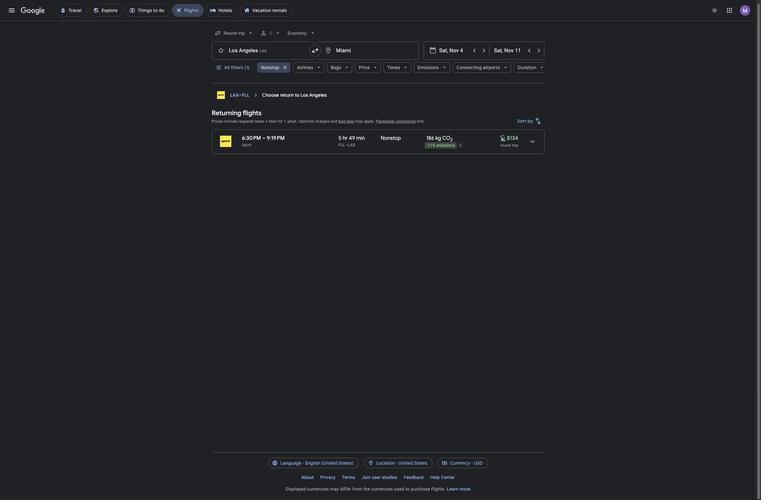 Task type: locate. For each thing, give the bounding box(es) containing it.
0 vertical spatial 1
[[269, 31, 272, 36]]

5
[[339, 135, 342, 142]]

usd
[[474, 461, 483, 467]]

1 currencies from the left
[[307, 487, 329, 493]]

optional
[[299, 119, 314, 124]]

co
[[442, 135, 451, 142]]

about link
[[298, 473, 317, 483]]

emissions
[[437, 143, 455, 148]]

to inside returning flights "main content"
[[295, 92, 300, 98]]

11%
[[428, 143, 436, 148]]

0 vertical spatial to
[[295, 92, 300, 98]]

1 horizontal spatial –
[[262, 135, 266, 142]]

join user studies link
[[358, 473, 401, 483]]

0 vertical spatial –
[[239, 92, 242, 98]]

$134
[[507, 135, 518, 142]]

to left los
[[295, 92, 300, 98]]

nonstop right (1)
[[261, 65, 279, 71]]

6:30 pm – 9:19 pm spirit
[[242, 135, 285, 148]]

duration
[[518, 65, 537, 71]]

1 vertical spatial lax
[[348, 143, 355, 148]]

connecting airports
[[457, 65, 500, 71]]

united
[[399, 461, 413, 467]]

0 horizontal spatial may
[[330, 487, 339, 493]]

user
[[372, 476, 381, 481]]

join user studies
[[362, 476, 397, 481]]

–
[[239, 92, 242, 98], [262, 135, 266, 142], [345, 143, 348, 148]]

nonstop down passenger assistance button
[[381, 135, 401, 142]]

lax up the returning flights
[[230, 92, 239, 98]]

– left 9:19 pm 'text field'
[[262, 135, 266, 142]]

fll up flights
[[242, 92, 249, 98]]

0 horizontal spatial nonstop
[[261, 65, 279, 71]]

sort
[[517, 118, 527, 124]]

bags button
[[327, 60, 352, 75]]

prices
[[212, 119, 223, 124]]

– for 6:30 pm
[[262, 135, 266, 142]]

None text field
[[212, 42, 314, 60], [316, 42, 419, 60], [212, 42, 314, 60], [316, 42, 419, 60]]

– inside "6:30 pm – 9:19 pm spirit"
[[262, 135, 266, 142]]

2 fees from the left
[[346, 119, 354, 124]]

fll down 5
[[339, 143, 345, 148]]

to
[[295, 92, 300, 98], [406, 487, 410, 493]]

from
[[353, 487, 362, 493]]

terms link
[[339, 473, 358, 483]]

1 vertical spatial to
[[406, 487, 410, 493]]

may left "differ"
[[330, 487, 339, 493]]

may left apply.
[[355, 119, 363, 124]]

1 vertical spatial –
[[262, 135, 266, 142]]

0 horizontal spatial fees
[[269, 119, 277, 124]]

united states
[[399, 461, 428, 467]]

all filters (1)
[[224, 65, 249, 71]]

0 horizontal spatial lax
[[230, 92, 239, 98]]

may inside returning flights "main content"
[[355, 119, 363, 124]]

– up the returning flights
[[239, 92, 242, 98]]

1 horizontal spatial fll
[[339, 143, 345, 148]]

0 vertical spatial nonstop
[[261, 65, 279, 71]]

None field
[[212, 27, 256, 39], [285, 27, 318, 39], [212, 27, 256, 39], [285, 27, 318, 39]]

2 vertical spatial –
[[345, 143, 348, 148]]

1 vertical spatial 1
[[284, 119, 286, 124]]

the
[[364, 487, 370, 493]]

0 horizontal spatial to
[[295, 92, 300, 98]]

los
[[301, 92, 308, 98]]

flights.
[[431, 487, 446, 493]]

location
[[376, 461, 395, 467]]

nonstop flight. element
[[381, 135, 401, 143]]

(united
[[322, 461, 338, 467]]

lax
[[230, 92, 239, 98], [348, 143, 355, 148]]

round trip
[[501, 143, 518, 148]]

1 horizontal spatial currencies
[[371, 487, 393, 493]]

to right used
[[406, 487, 410, 493]]

1 vertical spatial fll
[[339, 143, 345, 148]]

bags
[[331, 65, 341, 71]]

feedback link
[[401, 473, 427, 483]]

total duration 5 hr 49 min. element
[[339, 135, 381, 143]]

studies
[[382, 476, 397, 481]]

1 vertical spatial may
[[330, 487, 339, 493]]

1 inside popup button
[[269, 31, 272, 36]]

fees right bag
[[346, 119, 354, 124]]

bag
[[339, 119, 345, 124]]

1 horizontal spatial nonstop
[[381, 135, 401, 142]]

1 horizontal spatial may
[[355, 119, 363, 124]]

0 horizontal spatial fll
[[242, 92, 249, 98]]

return
[[280, 92, 294, 98]]

and
[[331, 119, 338, 124]]

lax down 49
[[348, 143, 355, 148]]

fll
[[242, 92, 249, 98], [339, 143, 345, 148]]

passenger assistance button
[[376, 119, 416, 124]]

(1)
[[244, 65, 249, 71]]

0 vertical spatial may
[[355, 119, 363, 124]]

0 horizontal spatial 1
[[269, 31, 272, 36]]

choose return to los angeles
[[262, 92, 327, 98]]

help center
[[431, 476, 455, 481]]

Departure time: 6:30 PM. text field
[[242, 135, 261, 142]]

186
[[427, 135, 434, 142]]

1 horizontal spatial lax
[[348, 143, 355, 148]]

fees
[[269, 119, 277, 124], [346, 119, 354, 124]]

2 horizontal spatial –
[[345, 143, 348, 148]]

returning
[[212, 109, 241, 117]]

1 horizontal spatial fees
[[346, 119, 354, 124]]

1
[[269, 31, 272, 36], [284, 119, 286, 124]]

currencies down the join user studies at the bottom
[[371, 487, 393, 493]]

1 vertical spatial nonstop
[[381, 135, 401, 142]]

times button
[[384, 60, 411, 75]]

angeles
[[309, 92, 327, 98]]

2
[[451, 137, 453, 143]]

6:30 pm
[[242, 135, 261, 142]]

min
[[356, 135, 365, 142]]

price
[[359, 65, 370, 71]]

0 horizontal spatial –
[[239, 92, 242, 98]]

flights
[[243, 109, 262, 117]]

for
[[278, 119, 283, 124]]

186 kg co 2
[[427, 135, 453, 143]]

connecting
[[457, 65, 482, 71]]

1 horizontal spatial to
[[406, 487, 410, 493]]

more
[[460, 487, 471, 493]]

learn more link
[[447, 487, 471, 493]]

spirit
[[242, 143, 252, 148]]

1 horizontal spatial 1
[[284, 119, 286, 124]]

filters
[[231, 65, 243, 71]]

– down hr on the left top of the page
[[345, 143, 348, 148]]

change appearance image
[[707, 3, 723, 18]]

fees right + at top
[[269, 119, 277, 124]]

currencies down privacy link
[[307, 487, 329, 493]]

None search field
[[212, 25, 548, 84]]

0 horizontal spatial currencies
[[307, 487, 329, 493]]

bag fees button
[[339, 119, 354, 124]]

– inside 5 hr 49 min fll – lax
[[345, 143, 348, 148]]

2 currencies from the left
[[371, 487, 393, 493]]

nonstop inside returning flights "main content"
[[381, 135, 401, 142]]

apply.
[[364, 119, 375, 124]]

1 button
[[258, 25, 284, 41]]

include
[[224, 119, 237, 124]]



Task type: describe. For each thing, give the bounding box(es) containing it.
this price for this flight doesn't include overhead bin access. if you need a carry-on bag, use the bags filter to update prices. image
[[499, 134, 507, 142]]

prices include required taxes + fees for 1 adult. optional charges and bag fees may apply. passenger assistance
[[212, 119, 416, 124]]

emissions
[[418, 65, 439, 71]]

fll inside 5 hr 49 min fll – lax
[[339, 143, 345, 148]]

choose
[[262, 92, 279, 98]]

nonstop button
[[257, 60, 291, 75]]

0 vertical spatial lax
[[230, 92, 239, 98]]

Departure text field
[[439, 42, 469, 59]]

used
[[394, 487, 404, 493]]

learn
[[447, 487, 459, 493]]

swap origin and destination. image
[[311, 47, 319, 55]]

main menu image
[[8, 7, 16, 14]]

1 fees from the left
[[269, 119, 277, 124]]

hr
[[343, 135, 348, 142]]

airlines button
[[293, 60, 324, 75]]

displayed
[[286, 487, 306, 493]]

returning flights main content
[[212, 89, 545, 160]]

sort by:
[[517, 118, 534, 124]]

duration button
[[514, 60, 548, 75]]

passenger
[[376, 119, 395, 124]]

connecting airports button
[[453, 60, 511, 75]]

134 US dollars text field
[[507, 135, 518, 142]]

all filters (1) button
[[212, 60, 255, 75]]

feedback
[[404, 476, 424, 481]]

Return text field
[[494, 42, 524, 59]]

currency
[[450, 461, 470, 467]]

+
[[266, 119, 268, 124]]

sort by: button
[[515, 113, 545, 129]]

leaves fort lauderdale-hollywood international airport at 6:30 pm on saturday, november 11 and arrives at los angeles international airport at 9:19 pm on saturday, november 11. element
[[242, 135, 285, 142]]

all
[[224, 65, 230, 71]]

language
[[281, 461, 302, 467]]

states)
[[339, 461, 354, 467]]

none search field containing all filters (1)
[[212, 25, 548, 84]]

charges
[[315, 119, 330, 124]]

english (united states)
[[305, 461, 354, 467]]

9:19 pm
[[267, 135, 285, 142]]

join
[[362, 476, 371, 481]]

terms
[[342, 476, 355, 481]]

lax – fll
[[230, 92, 249, 98]]

Arrival time: 9:19 PM. text field
[[267, 135, 285, 142]]

taxes
[[255, 119, 264, 124]]

required
[[239, 119, 254, 124]]

lax inside 5 hr 49 min fll – lax
[[348, 143, 355, 148]]

price button
[[355, 60, 381, 75]]

trip
[[512, 143, 518, 148]]

airlines
[[297, 65, 313, 71]]

adult.
[[287, 119, 298, 124]]

0 vertical spatial fll
[[242, 92, 249, 98]]

emissions button
[[414, 60, 450, 75]]

round
[[501, 143, 511, 148]]

purchase
[[411, 487, 430, 493]]

airports
[[483, 65, 500, 71]]

– for lax
[[239, 92, 242, 98]]

privacy link
[[317, 473, 339, 483]]

49
[[349, 135, 355, 142]]

help center link
[[427, 473, 458, 483]]

help
[[431, 476, 440, 481]]

privacy
[[320, 476, 336, 481]]

5 hr 49 min fll – lax
[[339, 135, 365, 148]]

nonstop inside popup button
[[261, 65, 279, 71]]

differ
[[340, 487, 351, 493]]

assistance
[[396, 119, 416, 124]]

returning flights
[[212, 109, 262, 117]]

about
[[302, 476, 314, 481]]

1 inside returning flights "main content"
[[284, 119, 286, 124]]

times
[[387, 65, 400, 71]]

kg
[[436, 135, 441, 142]]

center
[[441, 476, 455, 481]]

by:
[[528, 118, 534, 124]]

flight details. leaves fort lauderdale-hollywood international airport at 6:30 pm on saturday, november 11 and arrives at los angeles international airport at 9:19 pm on saturday, november 11. image
[[525, 134, 540, 150]]

displayed currencies may differ from the currencies used to purchase flights. learn more
[[286, 487, 471, 493]]

states
[[414, 461, 428, 467]]

-11% emissions
[[427, 143, 455, 148]]

-
[[427, 143, 428, 148]]



Task type: vqa. For each thing, say whether or not it's contained in the screenshot.
"3"
no



